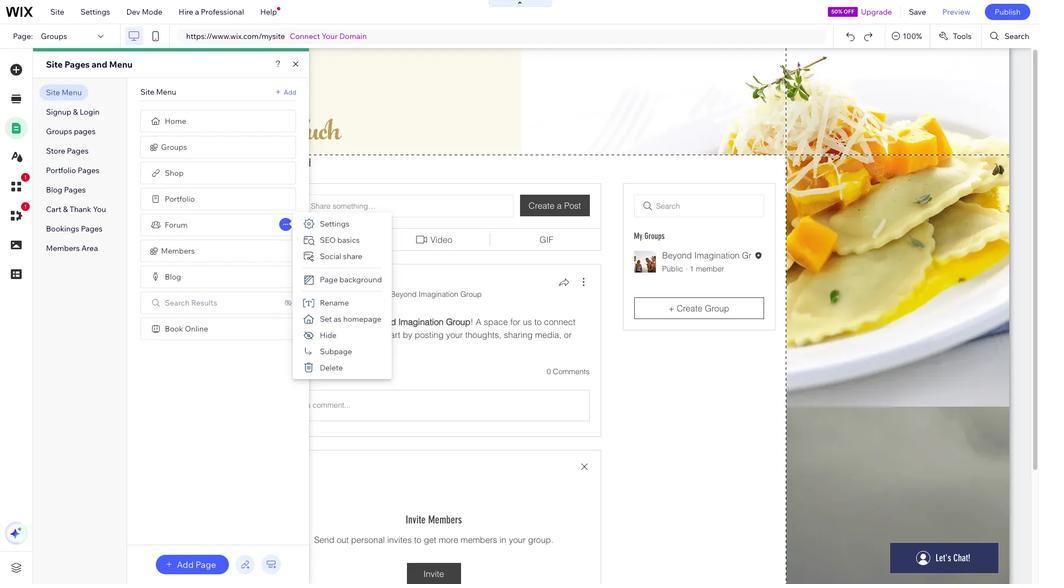 Task type: describe. For each thing, give the bounding box(es) containing it.
book online
[[165, 324, 208, 334]]

portfolio for portfolio pages
[[46, 166, 76, 175]]

members for members
[[161, 246, 195, 256]]

signup & login
[[46, 107, 99, 117]]

blog for blog
[[165, 272, 181, 282]]

publish
[[995, 7, 1021, 17]]

0 horizontal spatial menu
[[62, 88, 82, 97]]

social
[[320, 252, 341, 261]]

search for search results
[[165, 298, 189, 308]]

social share
[[320, 252, 362, 261]]

bookings
[[46, 224, 79, 234]]

search results
[[165, 298, 217, 308]]

store pages
[[46, 146, 89, 156]]

50% off
[[831, 8, 854, 15]]

hire a professional
[[179, 7, 244, 17]]

tools
[[953, 31, 972, 41]]

0 horizontal spatial settings
[[81, 7, 110, 17]]

search button
[[982, 24, 1039, 48]]

add for add page
[[177, 560, 194, 570]]

2 horizontal spatial menu
[[156, 87, 176, 97]]

pages for blog
[[64, 185, 86, 195]]

login
[[80, 107, 99, 117]]

cart
[[46, 205, 61, 214]]

preview button
[[934, 0, 978, 24]]

https://www.wix.com/mysite
[[186, 31, 285, 41]]

preview
[[942, 7, 970, 17]]

pages for site
[[65, 59, 90, 70]]

cart & thank you
[[46, 205, 106, 214]]

groups pages
[[46, 127, 96, 136]]

upgrade
[[861, 7, 892, 17]]

portfolio pages
[[46, 166, 99, 175]]

rename
[[320, 298, 349, 308]]

tools button
[[930, 24, 981, 48]]

dev mode
[[126, 7, 162, 17]]

pages for store
[[67, 146, 89, 156]]

& for cart
[[63, 205, 68, 214]]

subpage
[[320, 347, 352, 357]]

as
[[334, 314, 341, 324]]

set as homepage
[[320, 314, 381, 324]]

area
[[81, 244, 98, 253]]

pages
[[74, 127, 96, 136]]

100% button
[[885, 24, 930, 48]]

search for search
[[1005, 31, 1029, 41]]

help
[[260, 7, 277, 17]]

1 horizontal spatial menu
[[109, 59, 133, 70]]

members for members area
[[46, 244, 80, 253]]

0 vertical spatial groups
[[41, 31, 67, 41]]

store
[[46, 146, 65, 156]]

dev
[[126, 7, 140, 17]]

add page
[[177, 560, 216, 570]]

you
[[93, 205, 106, 214]]

online
[[185, 324, 208, 334]]

publish button
[[985, 4, 1030, 20]]

hire
[[179, 7, 193, 17]]

members area
[[46, 244, 98, 253]]

homepage
[[343, 314, 381, 324]]

pages for bookings
[[81, 224, 103, 234]]

portfolio for portfolio
[[165, 194, 195, 204]]

page inside button
[[196, 560, 216, 570]]

share
[[343, 252, 362, 261]]



Task type: locate. For each thing, give the bounding box(es) containing it.
pages left and
[[65, 59, 90, 70]]

search inside button
[[1005, 31, 1029, 41]]

menu right and
[[109, 59, 133, 70]]

settings up the seo basics
[[320, 219, 349, 229]]

groups
[[41, 31, 67, 41], [46, 127, 72, 136], [161, 142, 187, 152]]

signup
[[46, 107, 71, 117]]

add
[[284, 88, 296, 96], [177, 560, 194, 570]]

pages down store pages
[[78, 166, 99, 175]]

0 horizontal spatial search
[[165, 298, 189, 308]]

delete
[[320, 363, 343, 373]]

blog up the search results
[[165, 272, 181, 282]]

pages up cart & thank you
[[64, 185, 86, 195]]

search up book
[[165, 298, 189, 308]]

results
[[191, 298, 217, 308]]

page background
[[320, 275, 382, 285]]

members
[[46, 244, 80, 253], [161, 246, 195, 256]]

menu up signup & login
[[62, 88, 82, 97]]

0 vertical spatial page
[[320, 275, 338, 285]]

a
[[195, 7, 199, 17]]

groups down signup
[[46, 127, 72, 136]]

settings
[[81, 7, 110, 17], [320, 219, 349, 229]]

page
[[320, 275, 338, 285], [196, 560, 216, 570]]

0 horizontal spatial &
[[63, 205, 68, 214]]

search
[[1005, 31, 1029, 41], [165, 298, 189, 308]]

menu up home
[[156, 87, 176, 97]]

& left login
[[73, 107, 78, 117]]

portfolio
[[46, 166, 76, 175], [165, 194, 195, 204]]

1 vertical spatial &
[[63, 205, 68, 214]]

pages for portfolio
[[78, 166, 99, 175]]

save
[[909, 7, 926, 17]]

pages
[[65, 59, 90, 70], [67, 146, 89, 156], [78, 166, 99, 175], [64, 185, 86, 195], [81, 224, 103, 234]]

off
[[844, 8, 854, 15]]

1 horizontal spatial members
[[161, 246, 195, 256]]

book
[[165, 324, 183, 334]]

1 vertical spatial blog
[[165, 272, 181, 282]]

1 vertical spatial page
[[196, 560, 216, 570]]

1 vertical spatial search
[[165, 298, 189, 308]]

your
[[322, 31, 338, 41]]

1 horizontal spatial settings
[[320, 219, 349, 229]]

blog up cart
[[46, 185, 62, 195]]

save button
[[901, 0, 934, 24]]

&
[[73, 107, 78, 117], [63, 205, 68, 214]]

site menu
[[140, 87, 176, 97], [46, 88, 82, 97]]

menu
[[109, 59, 133, 70], [156, 87, 176, 97], [62, 88, 82, 97]]

portfolio up blog pages
[[46, 166, 76, 175]]

add page button
[[156, 555, 229, 575]]

blog for blog pages
[[46, 185, 62, 195]]

domain
[[339, 31, 367, 41]]

50%
[[831, 8, 842, 15]]

members down forum at the left of the page
[[161, 246, 195, 256]]

seo
[[320, 235, 336, 245]]

& right cart
[[63, 205, 68, 214]]

site
[[50, 7, 64, 17], [46, 59, 63, 70], [140, 87, 154, 97], [46, 88, 60, 97]]

1 horizontal spatial site menu
[[140, 87, 176, 97]]

0 horizontal spatial site menu
[[46, 88, 82, 97]]

add for add
[[284, 88, 296, 96]]

0 vertical spatial portfolio
[[46, 166, 76, 175]]

0 horizontal spatial add
[[177, 560, 194, 570]]

thank
[[70, 205, 91, 214]]

0 horizontal spatial blog
[[46, 185, 62, 195]]

1 vertical spatial groups
[[46, 127, 72, 136]]

1 horizontal spatial search
[[1005, 31, 1029, 41]]

pages up area
[[81, 224, 103, 234]]

home
[[165, 116, 186, 126]]

https://www.wix.com/mysite connect your domain
[[186, 31, 367, 41]]

100%
[[903, 31, 922, 41]]

1 vertical spatial add
[[177, 560, 194, 570]]

background
[[339, 275, 382, 285]]

1 horizontal spatial page
[[320, 275, 338, 285]]

add inside button
[[177, 560, 194, 570]]

portfolio up forum at the left of the page
[[165, 194, 195, 204]]

set
[[320, 314, 332, 324]]

groups up site pages and menu
[[41, 31, 67, 41]]

0 vertical spatial add
[[284, 88, 296, 96]]

blog
[[46, 185, 62, 195], [165, 272, 181, 282]]

settings left dev
[[81, 7, 110, 17]]

1 horizontal spatial add
[[284, 88, 296, 96]]

seo basics
[[320, 235, 360, 245]]

professional
[[201, 7, 244, 17]]

0 horizontal spatial portfolio
[[46, 166, 76, 175]]

site pages and menu
[[46, 59, 133, 70]]

connect
[[290, 31, 320, 41]]

1 vertical spatial settings
[[320, 219, 349, 229]]

2 vertical spatial groups
[[161, 142, 187, 152]]

and
[[92, 59, 107, 70]]

mode
[[142, 7, 162, 17]]

1 vertical spatial portfolio
[[165, 194, 195, 204]]

groups up shop
[[161, 142, 187, 152]]

0 horizontal spatial page
[[196, 560, 216, 570]]

blog pages
[[46, 185, 86, 195]]

search down publish
[[1005, 31, 1029, 41]]

basics
[[337, 235, 360, 245]]

1 horizontal spatial blog
[[165, 272, 181, 282]]

0 vertical spatial &
[[73, 107, 78, 117]]

pages up portfolio pages
[[67, 146, 89, 156]]

hide
[[320, 331, 337, 340]]

members down bookings
[[46, 244, 80, 253]]

bookings pages
[[46, 224, 103, 234]]

0 vertical spatial search
[[1005, 31, 1029, 41]]

& for signup
[[73, 107, 78, 117]]

1 horizontal spatial portfolio
[[165, 194, 195, 204]]

0 horizontal spatial members
[[46, 244, 80, 253]]

site menu up home
[[140, 87, 176, 97]]

forum
[[165, 220, 188, 230]]

1 horizontal spatial &
[[73, 107, 78, 117]]

shop
[[165, 168, 184, 178]]

0 vertical spatial blog
[[46, 185, 62, 195]]

site menu up signup
[[46, 88, 82, 97]]

0 vertical spatial settings
[[81, 7, 110, 17]]



Task type: vqa. For each thing, say whether or not it's contained in the screenshot.
save
yes



